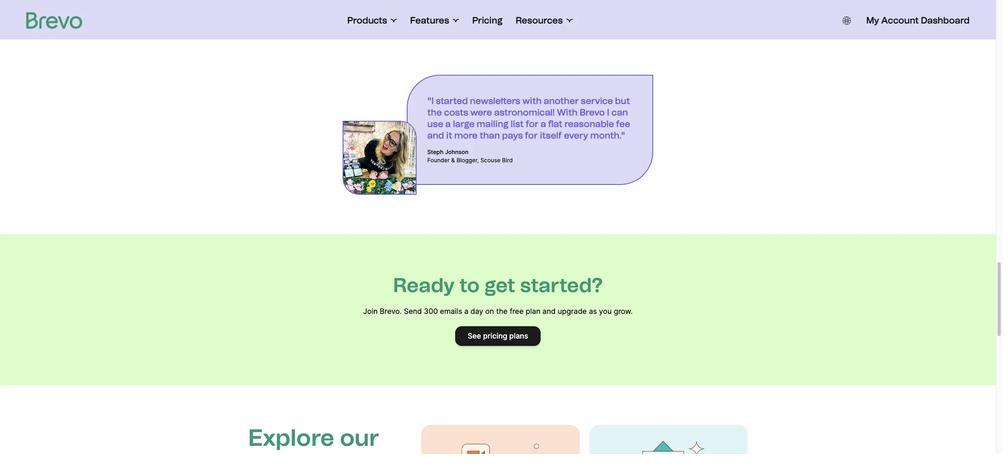 Task type: describe. For each thing, give the bounding box(es) containing it.
steph
[[428, 148, 444, 155]]

than
[[480, 130, 500, 141]]

day
[[471, 307, 484, 316]]

list
[[511, 118, 524, 130]]

started
[[436, 95, 468, 106]]

emails
[[440, 307, 463, 316]]

explore our othe
[[248, 424, 379, 454]]

2 home hero image image from the left
[[628, 438, 710, 454]]

itself
[[540, 130, 562, 141]]

johnson
[[445, 148, 469, 155]]

service
[[581, 95, 613, 106]]

dashboard
[[922, 15, 970, 26]]

but
[[616, 95, 630, 106]]

bird
[[502, 157, 513, 164]]

1 vertical spatial and
[[543, 307, 556, 316]]

join
[[363, 307, 378, 316]]

my account dashboard link
[[867, 15, 970, 26]]

1 home hero image image from the left
[[460, 438, 542, 454]]

were
[[471, 107, 492, 118]]

every
[[564, 130, 589, 141]]

another
[[544, 95, 579, 106]]

see pricing plans
[[468, 332, 529, 340]]

products
[[348, 15, 387, 26]]

reasonable
[[565, 118, 614, 130]]

costs
[[444, 107, 469, 118]]

"i started newsletters with another service but the costs were astronomical! with brevo i can use a large mailing list for a flat reasonable fee and it more than pays for itself every month."
[[428, 95, 631, 141]]

with
[[523, 95, 542, 106]]

0 vertical spatial for
[[526, 118, 539, 130]]

plans
[[510, 332, 529, 340]]

get
[[485, 273, 516, 297]]

ready to get started?
[[393, 273, 603, 297]]

mailing
[[477, 118, 509, 130]]

my account dashboard
[[867, 15, 970, 26]]

grow.
[[614, 307, 633, 316]]

flat
[[549, 118, 563, 130]]

use
[[428, 118, 444, 130]]

as
[[589, 307, 597, 316]]

"i
[[428, 95, 434, 106]]

steph johnson founder & blogger, scouse bird
[[428, 148, 513, 164]]



Task type: vqa. For each thing, say whether or not it's contained in the screenshot.
Talk to sales button
no



Task type: locate. For each thing, give the bounding box(es) containing it.
and right plan
[[543, 307, 556, 316]]

newsletters
[[470, 95, 521, 106]]

home hero image image
[[460, 438, 542, 454], [628, 438, 710, 454]]

plan
[[526, 307, 541, 316]]

300
[[424, 307, 438, 316]]

brevo image
[[26, 12, 82, 29]]

on
[[486, 307, 494, 316]]

our
[[340, 424, 379, 452]]

blogger,
[[457, 157, 479, 164]]

a left day
[[465, 307, 469, 316]]

founder
[[428, 157, 450, 164]]

and inside "i started newsletters with another service but the costs were astronomical! with brevo i can use a large mailing list for a flat reasonable fee and it more than pays for itself every month."
[[428, 130, 444, 141]]

a up it
[[446, 118, 451, 130]]

the right "on" at the bottom of page
[[497, 307, 508, 316]]

join brevo. send 300 emails a day on the free plan and upgrade as you grow.
[[363, 307, 633, 316]]

my
[[867, 15, 880, 26]]

free
[[510, 307, 524, 316]]

1 horizontal spatial home hero image image
[[628, 438, 710, 454]]

astronomical!
[[495, 107, 555, 118]]

0 horizontal spatial home hero image image
[[460, 438, 542, 454]]

month."
[[591, 130, 626, 141]]

large
[[453, 118, 475, 130]]

upgrade
[[558, 307, 587, 316]]

a left flat
[[541, 118, 546, 130]]

pays
[[502, 130, 523, 141]]

brevo.
[[380, 307, 402, 316]]

pricing
[[483, 332, 508, 340]]

1 horizontal spatial and
[[543, 307, 556, 316]]

the up "use"
[[428, 107, 442, 118]]

for
[[526, 118, 539, 130], [525, 130, 538, 141]]

it
[[447, 130, 453, 141]]

pricing link
[[473, 15, 503, 26]]

0 horizontal spatial and
[[428, 130, 444, 141]]

you
[[599, 307, 612, 316]]

the inside "i started newsletters with another service but the costs were astronomical! with brevo i can use a large mailing list for a flat reasonable fee and it more than pays for itself every month."
[[428, 107, 442, 118]]

started?
[[520, 273, 603, 297]]

0 vertical spatial the
[[428, 107, 442, 118]]

send
[[404, 307, 422, 316]]

testimonial image
[[343, 121, 417, 195]]

account
[[882, 15, 919, 26]]

0 horizontal spatial the
[[428, 107, 442, 118]]

&
[[452, 157, 455, 164]]

resources link
[[516, 15, 573, 26]]

products link
[[348, 15, 397, 26]]

1 vertical spatial for
[[525, 130, 538, 141]]

2 horizontal spatial a
[[541, 118, 546, 130]]

0 vertical spatial and
[[428, 130, 444, 141]]

for down astronomical!
[[526, 118, 539, 130]]

features link
[[410, 15, 459, 26]]

button image
[[843, 16, 851, 25]]

with
[[557, 107, 578, 118]]

1 vertical spatial the
[[497, 307, 508, 316]]

for right pays
[[525, 130, 538, 141]]

fee
[[617, 118, 631, 130]]

ready
[[393, 273, 455, 297]]

scouse
[[481, 157, 501, 164]]

1 horizontal spatial a
[[465, 307, 469, 316]]

see
[[468, 332, 481, 340]]

0 horizontal spatial a
[[446, 118, 451, 130]]

features
[[410, 15, 450, 26]]

more
[[455, 130, 478, 141]]

the
[[428, 107, 442, 118], [497, 307, 508, 316]]

and
[[428, 130, 444, 141], [543, 307, 556, 316]]

1 horizontal spatial the
[[497, 307, 508, 316]]

brevo
[[580, 107, 605, 118]]

i
[[607, 107, 610, 118]]

a
[[446, 118, 451, 130], [541, 118, 546, 130], [465, 307, 469, 316]]

pricing
[[473, 15, 503, 26]]

resources
[[516, 15, 563, 26]]

explore
[[248, 424, 335, 452]]

can
[[612, 107, 628, 118]]

see pricing plans button
[[456, 326, 541, 346]]

to
[[460, 273, 480, 297]]

and down "use"
[[428, 130, 444, 141]]



